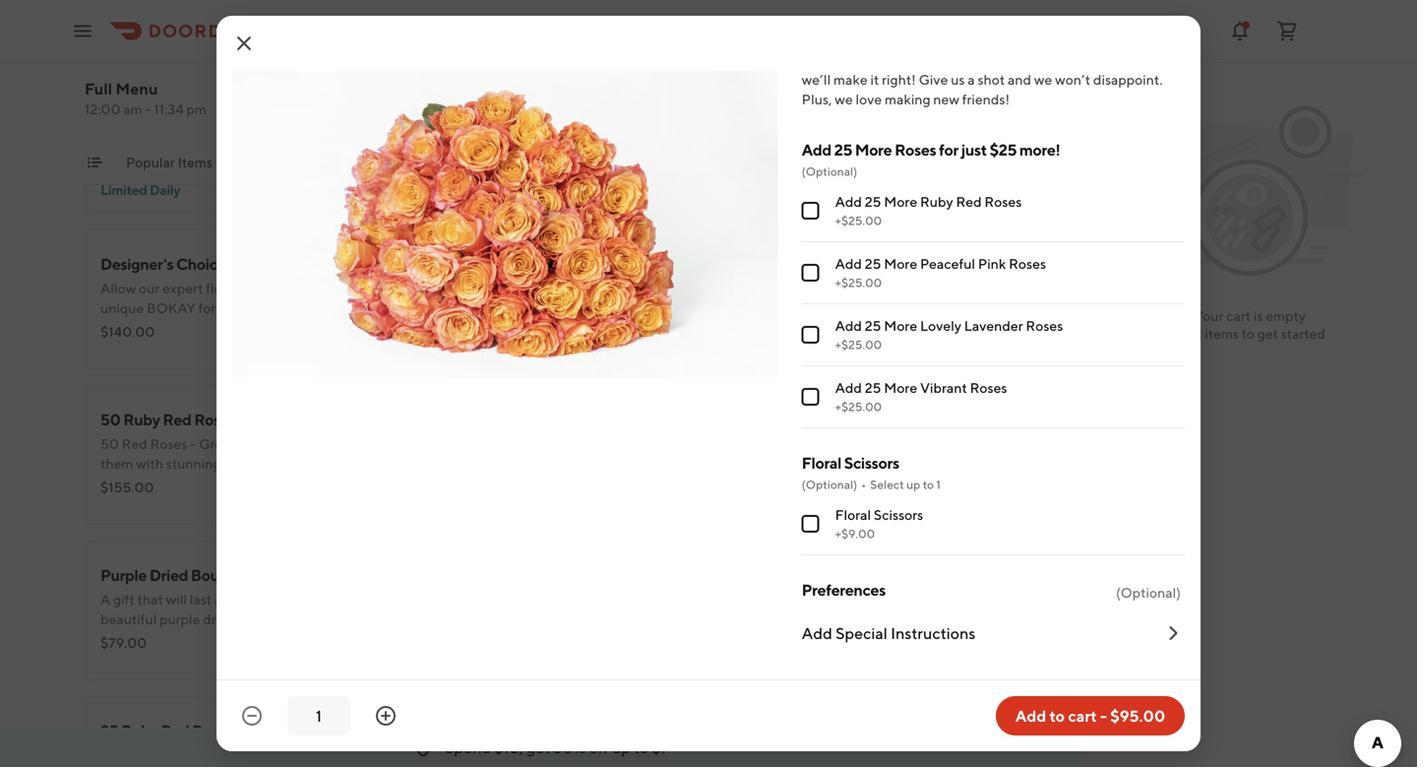Task type: vqa. For each thing, say whether or not it's contained in the screenshot.
(2000+)
no



Task type: locate. For each thing, give the bounding box(es) containing it.
$155.00 up purple
[[100, 479, 154, 495]]

+$25.00 for add 25 more lovely lavender roses
[[836, 338, 882, 352]]

to inside button
[[1050, 706, 1065, 725]]

25 inside add 25 more ruby red  roses +$25.00
[[865, 193, 882, 210]]

1 horizontal spatial get
[[1258, 325, 1279, 342]]

items
[[178, 154, 213, 170]]

$15,
[[494, 738, 524, 757]]

up left '1'
[[907, 478, 921, 491]]

more for roses
[[855, 140, 892, 159]]

1 horizontal spatial $95.00
[[565, 323, 613, 340]]

atomic
[[121, 89, 171, 108], [588, 99, 638, 118]]

preferences
[[802, 580, 886, 599]]

roses inside add 25 more ruby red  roses +$25.00
[[985, 193, 1022, 210]]

2 vertical spatial +
[[237, 721, 244, 740]]

11:34
[[154, 101, 184, 117]]

+$25.00 inside add 25 more lovely lavender roses +$25.00
[[836, 338, 882, 352]]

vase
[[368, 410, 401, 429], [831, 566, 864, 584], [361, 721, 394, 740]]

to for get
[[1242, 325, 1255, 342]]

1 vertical spatial amaranth
[[758, 566, 828, 584]]

scissors down select
[[874, 507, 924, 523]]

more inside add 25 more vibrant roses +$25.00
[[884, 380, 918, 396]]

1 vertical spatial •
[[862, 478, 867, 491]]

your
[[1195, 308, 1224, 324]]

increase quantity by 1 image
[[374, 704, 398, 728]]

cart inside your cart is empty add items to get started
[[1227, 308, 1251, 324]]

more inside button
[[772, 154, 806, 170]]

to inside the floral scissors (optional) • select up to 1
[[923, 478, 934, 491]]

scissors for floral scissors (optional) • select up to 1
[[845, 453, 900, 472]]

2 horizontal spatial $95.00
[[1111, 706, 1166, 725]]

open menu image
[[71, 19, 95, 43]]

up right off
[[612, 738, 631, 757]]

is
[[1254, 308, 1264, 324]]

• for scissors
[[862, 478, 867, 491]]

1 vertical spatial $155.00
[[100, 479, 154, 495]]

am
[[123, 101, 142, 117]]

$95.00 inside button
[[1111, 706, 1166, 725]]

free right shipping
[[375, 154, 402, 170]]

1 horizontal spatial 50
[[565, 99, 585, 118]]

get
[[1258, 325, 1279, 342], [527, 738, 551, 757]]

peaceful
[[921, 256, 976, 272]]

add 25 more lovely lavender roses +$25.00
[[836, 318, 1064, 352]]

add to cart - $95.00
[[1016, 706, 1166, 725]]

None checkbox
[[802, 264, 820, 282], [802, 326, 820, 344], [802, 388, 820, 406], [802, 515, 820, 533], [802, 264, 820, 282], [802, 326, 820, 344], [802, 388, 820, 406], [802, 515, 820, 533]]

0 vertical spatial amaranth
[[296, 410, 365, 429]]

more
[[855, 140, 892, 159], [772, 154, 806, 170], [884, 193, 918, 210], [884, 256, 918, 272], [884, 318, 918, 334], [884, 380, 918, 396]]

dialog containing add 25 more roses for just $25 more!
[[217, 0, 1201, 751]]

+ for 50 ruby red roses + white amaranth vase
[[239, 410, 246, 429]]

more inside add 25 more ruby red  roses +$25.00
[[884, 193, 918, 210]]

1 vertical spatial +
[[701, 566, 709, 584]]

(optional)
[[802, 164, 858, 178], [802, 478, 858, 491], [1117, 584, 1182, 601]]

ruby
[[921, 193, 954, 210], [123, 410, 160, 429], [586, 566, 623, 584], [121, 721, 158, 740]]

purple
[[100, 566, 147, 584]]

0 vertical spatial cart
[[1227, 308, 1251, 324]]

1 vertical spatial white
[[712, 566, 755, 584]]

dialog
[[217, 0, 1201, 751]]

wonderful
[[238, 255, 313, 273]]

add inside add 25 more vibrant roses +$25.00
[[836, 380, 862, 396]]

$155.00
[[100, 12, 154, 29], [100, 479, 154, 495]]

+$25.00 inside add 25 more peaceful pink roses +$25.00
[[836, 276, 882, 289]]

1
[[937, 478, 941, 491]]

3 +$25.00 from the top
[[836, 338, 882, 352]]

0 vertical spatial +
[[239, 410, 246, 429]]

more left lovely
[[884, 318, 918, 334]]

1 horizontal spatial white
[[712, 566, 755, 584]]

2 delivery from the left
[[848, 154, 900, 170]]

50 ruby red roses + black amaranth vase image
[[394, 0, 534, 58]]

+
[[239, 410, 246, 429], [701, 566, 709, 584], [237, 721, 244, 740]]

0 horizontal spatial $95.00
[[186, 158, 234, 174]]

0 vertical spatial •
[[176, 158, 182, 174]]

1 +$25.00 from the top
[[836, 214, 882, 227]]

1 vertical spatial up
[[612, 738, 631, 757]]

1 vertical spatial scissors
[[874, 507, 924, 523]]

0 vertical spatial scissors
[[845, 453, 900, 472]]

scissors up select
[[845, 453, 900, 472]]

2 $155.00 from the top
[[100, 479, 154, 495]]

0 vertical spatial up
[[907, 478, 921, 491]]

delivery
[[405, 154, 455, 170], [848, 154, 900, 170]]

more for ruby
[[884, 193, 918, 210]]

scissors inside the floral scissors (optional) • select up to 1
[[845, 453, 900, 472]]

0 horizontal spatial 50
[[100, 410, 120, 429]]

red for 25 ruby red roses + white amaranth vase
[[626, 566, 654, 584]]

50 down $140.00
[[100, 410, 120, 429]]

1 horizontal spatial •
[[862, 478, 867, 491]]

roses inside add 25 more vibrant roses +$25.00
[[970, 380, 1008, 396]]

• right left
[[176, 158, 182, 174]]

1 vertical spatial 50
[[100, 410, 120, 429]]

$155.00 right open menu icon
[[100, 12, 154, 29]]

0 vertical spatial $95.00
[[186, 158, 234, 174]]

+$25.00
[[836, 214, 882, 227], [836, 276, 882, 289], [836, 338, 882, 352], [836, 400, 882, 414]]

designer's choice - premium image
[[859, 0, 998, 58]]

empty
[[1266, 308, 1307, 324]]

1 horizontal spatial atomic
[[588, 99, 638, 118]]

shipping
[[310, 154, 364, 170]]

1 vertical spatial $95.00
[[565, 323, 613, 340]]

0 horizontal spatial get
[[527, 738, 551, 757]]

1 vertical spatial floral
[[836, 507, 872, 523]]

+$25.00 for add 25 more ruby red  roses
[[836, 214, 882, 227]]

0 vertical spatial (optional)
[[802, 164, 858, 178]]

cart inside button
[[1069, 706, 1098, 725]]

None checkbox
[[802, 202, 820, 220]]

50 up chocolate
[[565, 99, 585, 118]]

to for 1
[[923, 478, 934, 491]]

2 +$25.00 from the top
[[836, 276, 882, 289]]

roses inside add 25 more roses for just $25 more! (optional)
[[895, 140, 937, 159]]

• inside the floral scissors (optional) • select up to 1
[[862, 478, 867, 491]]

add inside add 25 more roses for just $25 more! (optional)
[[802, 140, 832, 159]]

1 horizontal spatial delivery
[[848, 154, 900, 170]]

lovely
[[921, 318, 962, 334]]

more for -
[[772, 154, 806, 170]]

delivery down the item search search field
[[848, 154, 900, 170]]

ruby inside add 25 more ruby red  roses +$25.00
[[921, 193, 954, 210]]

popular items
[[126, 154, 213, 170]]

floral scissors +$9.00
[[836, 507, 924, 541]]

add button for wonderful
[[471, 326, 522, 357]]

white for 25 ruby red roses + white amaranth vase
[[712, 566, 755, 584]]

1 vertical spatial (optional)
[[802, 478, 858, 491]]

2 vertical spatial vase
[[361, 721, 394, 740]]

4 +$25.00 from the top
[[836, 400, 882, 414]]

up inside the floral scissors (optional) • select up to 1
[[907, 478, 921, 491]]

pm
[[187, 101, 207, 117]]

more left "peaceful"
[[884, 256, 918, 272]]

floral inside floral scissors +$9.00
[[836, 507, 872, 523]]

add inside add 25 more lovely lavender roses +$25.00
[[836, 318, 862, 334]]

popular
[[126, 154, 175, 170]]

amaranth
[[296, 410, 365, 429], [758, 566, 828, 584], [288, 721, 358, 740]]

+$25.00 for add 25 more peaceful pink roses
[[836, 276, 882, 289]]

roses
[[174, 89, 216, 108], [641, 99, 683, 118], [895, 140, 937, 159], [985, 193, 1022, 210], [661, 255, 702, 273], [1009, 256, 1047, 272], [1026, 318, 1064, 334], [970, 380, 1008, 396], [194, 410, 236, 429], [657, 566, 698, 584], [192, 721, 234, 740]]

more inside add 25 more peaceful pink roses +$25.00
[[884, 256, 918, 272]]

more down the item search search field
[[855, 140, 892, 159]]

2 vertical spatial amaranth
[[288, 721, 358, 740]]

full menu 12:00 am - 11:34 pm
[[85, 79, 207, 117]]

+$25.00 inside add 25 more ruby red  roses +$25.00
[[836, 214, 882, 227]]

more inside add 25 more lovely lavender roses +$25.00
[[884, 318, 918, 334]]

50
[[565, 99, 585, 118], [100, 410, 120, 429]]

choco
[[624, 154, 666, 170]]

pink dried bouquet image
[[859, 385, 998, 525]]

0 vertical spatial vase
[[368, 410, 401, 429]]

delivery left the gourmet on the left
[[405, 154, 455, 170]]

25 inside add 25 more peaceful pink roses +$25.00
[[865, 256, 882, 272]]

add 25 more roses for just $25 more! group
[[802, 139, 1185, 428]]

50 for 50 atomic roses
[[565, 99, 585, 118]]

0 vertical spatial get
[[1258, 325, 1279, 342]]

50 atomic roses
[[565, 99, 683, 118]]

vase for 25 ruby red roses + black amaranth vase
[[361, 721, 394, 740]]

add button for roses
[[936, 326, 987, 357]]

50 atomic roses image
[[859, 74, 998, 214]]

25 atomic roses image
[[394, 74, 534, 214]]

0 vertical spatial $155.00
[[100, 12, 154, 29]]

get down is
[[1258, 325, 1279, 342]]

vase for 25 ruby red roses + white amaranth vase
[[831, 566, 864, 584]]

•
[[176, 158, 182, 174], [862, 478, 867, 491]]

25 free spirit roses
[[565, 255, 702, 273]]

0 horizontal spatial up
[[612, 738, 631, 757]]

roses inside add 25 more lovely lavender roses +$25.00
[[1026, 318, 1064, 334]]

red
[[956, 193, 982, 210], [163, 410, 191, 429], [626, 566, 654, 584], [161, 721, 189, 740]]

1 horizontal spatial up
[[907, 478, 921, 491]]

get right $15,
[[527, 738, 551, 757]]

more down add 25 more roses for just $25 more! (optional)
[[884, 193, 918, 210]]

• inside only 12 left • $95.00 limited daily
[[176, 158, 182, 174]]

(optional) inside add 25 more roses for just $25 more! (optional)
[[802, 164, 858, 178]]

0 horizontal spatial •
[[176, 158, 182, 174]]

delivery inside vases & more  - free delivery button
[[848, 154, 900, 170]]

more left vibrant
[[884, 380, 918, 396]]

1 horizontal spatial cart
[[1227, 308, 1251, 324]]

25 ruby red roses + black amaranth vase
[[100, 721, 394, 740]]

0 vertical spatial floral
[[802, 453, 842, 472]]

$110.00
[[565, 12, 616, 29]]

amaranth for 50 ruby red roses + white amaranth vase
[[296, 410, 365, 429]]

scissors inside floral scissors +$9.00
[[874, 507, 924, 523]]

2 horizontal spatial free
[[817, 154, 846, 170]]

floral inside the floral scissors (optional) • select up to 1
[[802, 453, 842, 472]]

2 vertical spatial $95.00
[[1111, 706, 1166, 725]]

gourmet
[[479, 154, 535, 170]]

scissors for floral scissors +$9.00
[[874, 507, 924, 523]]

more inside add 25 more roses for just $25 more! (optional)
[[855, 140, 892, 159]]

-
[[145, 101, 151, 117], [367, 154, 372, 170], [808, 154, 814, 170], [229, 255, 235, 273], [1101, 706, 1108, 725]]

0 vertical spatial white
[[249, 410, 293, 429]]

$95.00
[[186, 158, 234, 174], [565, 323, 613, 340], [1111, 706, 1166, 725]]

items
[[1205, 325, 1239, 342]]

atomic for 50
[[588, 99, 638, 118]]

+ for 25 ruby red roses + black amaranth vase
[[237, 721, 244, 740]]

$95.00 inside only 12 left • $95.00 limited daily
[[186, 158, 234, 174]]

floral scissors group
[[802, 452, 1185, 555]]

• left select
[[862, 478, 867, 491]]

pink
[[979, 256, 1007, 272]]

- inside full menu 12:00 am - 11:34 pm
[[145, 101, 151, 117]]

add 25 more vibrant roses +$25.00
[[836, 380, 1008, 414]]

$7
[[652, 738, 670, 757]]

amaranth for 25 ruby red roses + black amaranth vase
[[288, 721, 358, 740]]

0 horizontal spatial atomic
[[121, 89, 171, 108]]

50 for 50 ruby red roses + white amaranth vase
[[100, 410, 120, 429]]

0 horizontal spatial delivery
[[405, 154, 455, 170]]

scissors
[[845, 453, 900, 472], [874, 507, 924, 523]]

0 vertical spatial 50
[[565, 99, 585, 118]]

1 vertical spatial vase
[[831, 566, 864, 584]]

purple dried bouquet
[[100, 566, 252, 584]]

1 vertical spatial cart
[[1069, 706, 1098, 725]]

0 horizontal spatial white
[[249, 410, 293, 429]]

red for 50 ruby red roses + white amaranth vase
[[163, 410, 191, 429]]

add button
[[471, 170, 522, 202], [471, 326, 522, 357], [936, 326, 987, 357]]

more right &
[[772, 154, 806, 170]]

free left spirit
[[586, 255, 618, 273]]

0 horizontal spatial free
[[375, 154, 402, 170]]

white
[[249, 410, 293, 429], [712, 566, 755, 584]]

0 horizontal spatial cart
[[1069, 706, 1098, 725]]

add
[[802, 140, 832, 159], [483, 178, 510, 194], [836, 193, 862, 210], [836, 256, 862, 272], [836, 318, 862, 334], [1176, 325, 1203, 342], [483, 333, 510, 350], [948, 333, 975, 350], [836, 380, 862, 396], [802, 624, 833, 642], [1016, 706, 1047, 725]]

purple dried bouquet image
[[394, 541, 534, 680]]

25 ruby red roses + white amaranth vase
[[565, 566, 864, 584]]

free down the item search search field
[[817, 154, 846, 170]]

add special instructions
[[802, 624, 976, 642]]

2 vertical spatial (optional)
[[1117, 584, 1182, 601]]

+$25.00 inside add 25 more vibrant roses +$25.00
[[836, 400, 882, 414]]

$125.00
[[565, 168, 618, 184]]

cart
[[1227, 308, 1251, 324], [1069, 706, 1098, 725]]

limited
[[100, 182, 147, 198]]

free
[[375, 154, 402, 170], [817, 154, 846, 170], [586, 255, 618, 273]]

to inside your cart is empty add items to get started
[[1242, 325, 1255, 342]]

roses inside add 25 more peaceful pink roses +$25.00
[[1009, 256, 1047, 272]]



Task type: describe. For each thing, give the bounding box(es) containing it.
25 inside add 25 more roses for just $25 more! (optional)
[[835, 140, 853, 159]]

none checkbox inside add 25 more roses for just $25 more! group
[[802, 202, 820, 220]]

$95.00 for add to cart - $95.00
[[1111, 706, 1166, 725]]

just
[[962, 140, 987, 159]]

floral scissors (optional) • select up to 1
[[802, 453, 941, 491]]

add 25 more roses for just $25 more! (optional)
[[802, 140, 1061, 178]]

chocolate
[[538, 154, 603, 170]]

choice
[[176, 255, 226, 273]]

free inside vases & more  - free delivery button
[[817, 154, 846, 170]]

ruby for 50 ruby red roses + white amaranth vase
[[123, 410, 160, 429]]

black
[[247, 721, 285, 740]]

add inside add 25 more peaceful pink roses +$25.00
[[836, 256, 862, 272]]

25 inside add 25 more lovely lavender roses +$25.00
[[865, 318, 882, 334]]

nationwide
[[236, 154, 307, 170]]

gourmet chocolate by choco gala button
[[479, 153, 698, 184]]

instructions
[[891, 624, 976, 642]]

• for 12
[[176, 158, 182, 174]]

12
[[132, 158, 145, 174]]

designer's choice - wonderful image
[[394, 229, 534, 369]]

to for $7
[[634, 738, 649, 757]]

$140.00
[[100, 323, 155, 340]]

50 ruby red roses + white amaranth vase
[[100, 410, 401, 429]]

12:00
[[85, 101, 121, 117]]

$79.00
[[100, 635, 147, 651]]

25 ruby red roses + black amaranth vase image
[[394, 696, 534, 767]]

1 horizontal spatial free
[[586, 255, 618, 273]]

started
[[1282, 325, 1326, 342]]

atomic for 25
[[121, 89, 171, 108]]

25 ruby red roses + white amaranth vase image
[[859, 541, 998, 680]]

vases & more  - free delivery button
[[722, 153, 900, 184]]

gala
[[669, 154, 698, 170]]

designer's
[[100, 255, 173, 273]]

spend
[[445, 738, 491, 757]]

floral for floral scissors +$9.00
[[836, 507, 872, 523]]

close image
[[232, 32, 256, 55]]

daily
[[150, 182, 180, 198]]

floral for floral scissors (optional) • select up to 1
[[802, 453, 842, 472]]

for
[[939, 140, 959, 159]]

50 lovely lavender roses + white amaranth vase image
[[859, 696, 998, 767]]

menu
[[116, 79, 158, 98]]

special
[[836, 624, 888, 642]]

vibrant
[[921, 380, 968, 396]]

25 free spirit roses image
[[859, 229, 998, 369]]

designer's choice - wonderful
[[100, 255, 313, 273]]

0 items, open order cart image
[[1276, 19, 1300, 43]]

vases & more  - free delivery
[[722, 154, 900, 170]]

popular items button
[[126, 153, 213, 184]]

spend $15, get 30% off up to $7
[[445, 738, 670, 757]]

+ for 25 ruby red roses + white amaranth vase
[[701, 566, 709, 584]]

add to cart - $95.00 button
[[996, 696, 1185, 736]]

(optional) inside the floral scissors (optional) • select up to 1
[[802, 478, 858, 491]]

$95.00 for only 12 left • $95.00 limited daily
[[186, 158, 234, 174]]

only
[[100, 158, 130, 174]]

more for lovely
[[884, 318, 918, 334]]

Item Search search field
[[715, 93, 983, 114]]

white for 50 ruby red roses + white amaranth vase
[[249, 410, 293, 429]]

by
[[606, 154, 622, 170]]

30%
[[554, 738, 586, 757]]

Current quantity is 1 number field
[[299, 705, 339, 727]]

add 25 more ruby red  roses +$25.00
[[836, 193, 1022, 227]]

only 12 left • $95.00 limited daily
[[100, 158, 234, 198]]

add 25 more peaceful pink roses +$25.00
[[836, 256, 1047, 289]]

left
[[147, 158, 173, 174]]

more for vibrant
[[884, 380, 918, 396]]

add inside your cart is empty add items to get started
[[1176, 325, 1203, 342]]

1 vertical spatial get
[[527, 738, 551, 757]]

ruby for 25 ruby red roses + white amaranth vase
[[586, 566, 623, 584]]

vases
[[722, 154, 758, 170]]

vase for 50 ruby red roses + white amaranth vase
[[368, 410, 401, 429]]

red inside add 25 more ruby red  roses +$25.00
[[956, 193, 982, 210]]

red for 25 ruby red roses + black amaranth vase
[[161, 721, 189, 740]]

+$9.00
[[836, 527, 875, 541]]

lavender
[[965, 318, 1024, 334]]

off
[[589, 738, 609, 757]]

select
[[871, 478, 905, 491]]

spirit
[[621, 255, 658, 273]]

25 atomic roses
[[100, 89, 216, 108]]

more for peaceful
[[884, 256, 918, 272]]

notification bell image
[[1229, 19, 1252, 43]]

bouquet
[[191, 566, 252, 584]]

up for off
[[612, 738, 631, 757]]

dried
[[150, 566, 188, 584]]

1 delivery from the left
[[405, 154, 455, 170]]

up for select
[[907, 478, 921, 491]]

25 inside add 25 more vibrant roses +$25.00
[[865, 380, 882, 396]]

1 $155.00 from the top
[[100, 12, 154, 29]]

add special instructions button
[[802, 607, 1185, 660]]

more!
[[1020, 140, 1061, 159]]

decrease quantity by 1 image
[[240, 704, 264, 728]]

add inside add 25 more ruby red  roses +$25.00
[[836, 193, 862, 210]]

full
[[85, 79, 112, 98]]

ruby for 25 ruby red roses + black amaranth vase
[[121, 721, 158, 740]]

amaranth for 25 ruby red roses + white amaranth vase
[[758, 566, 828, 584]]

gourmet chocolate by choco gala
[[479, 154, 698, 170]]

your cart is empty add items to get started
[[1176, 308, 1326, 342]]

- inside button
[[808, 154, 814, 170]]

get inside your cart is empty add items to get started
[[1258, 325, 1279, 342]]

nationwide shipping - free delivery
[[236, 154, 455, 170]]

- inside button
[[1101, 706, 1108, 725]]

$25
[[990, 140, 1017, 159]]

&
[[761, 154, 769, 170]]



